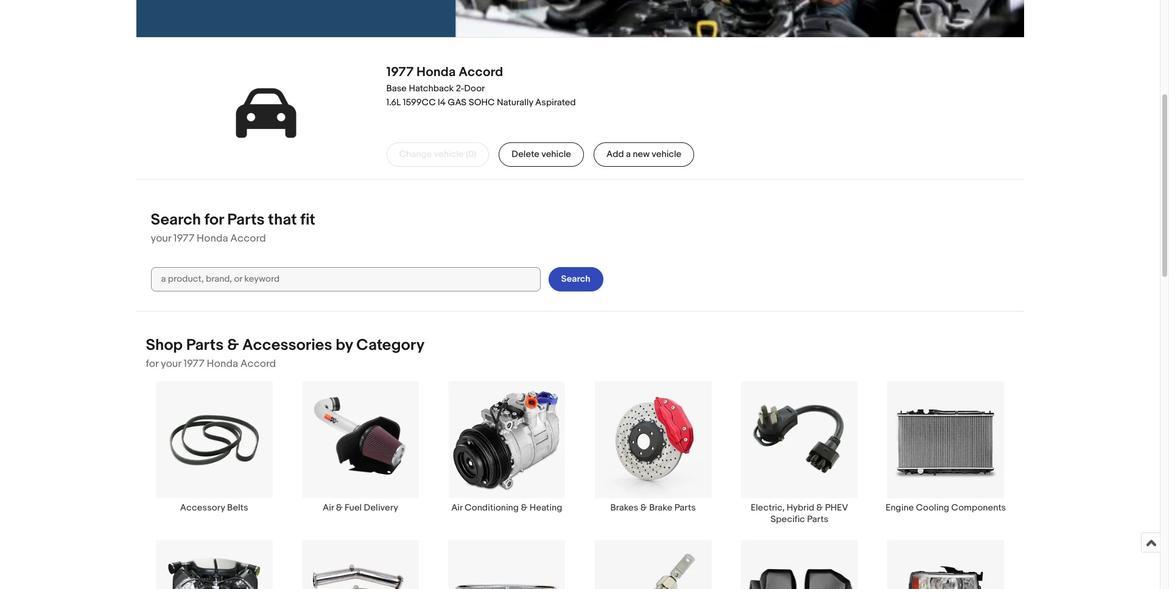Task type: locate. For each thing, give the bounding box(es) containing it.
a
[[626, 149, 631, 160]]

vehicle right delete at top
[[541, 149, 571, 160]]

1977
[[386, 64, 414, 80], [173, 232, 194, 245], [184, 358, 204, 370]]

parts right specific in the bottom right of the page
[[807, 514, 828, 525]]

brake
[[649, 502, 673, 514]]

1 horizontal spatial vehicle
[[541, 149, 571, 160]]

accord inside search for parts that fit your 1977 honda accord
[[230, 232, 266, 245]]

belts
[[227, 502, 248, 514]]

0 vertical spatial your
[[151, 232, 171, 245]]

list
[[136, 381, 1024, 589]]

1 vertical spatial your
[[161, 358, 181, 370]]

your
[[151, 232, 171, 245], [161, 358, 181, 370]]

& for air
[[521, 502, 528, 514]]

air conditioning & heating
[[451, 502, 562, 514]]

2 vehicle from the left
[[541, 149, 571, 160]]

components
[[951, 502, 1006, 514]]

vehicle for delete
[[541, 149, 571, 160]]

1 vertical spatial accord
[[230, 232, 266, 245]]

& left accessories
[[227, 336, 239, 355]]

1 vehicle from the left
[[434, 149, 464, 160]]

Search search field
[[151, 267, 540, 291]]

1 vertical spatial honda
[[197, 232, 228, 245]]

parts right brake
[[675, 502, 696, 514]]

accessory belts link
[[141, 381, 287, 514]]

0 vertical spatial honda
[[417, 64, 456, 80]]

0 horizontal spatial air
[[323, 502, 334, 514]]

0 vertical spatial 1977
[[386, 64, 414, 80]]

1 air from the left
[[323, 502, 334, 514]]

delivery
[[364, 502, 398, 514]]

0 vertical spatial for
[[204, 210, 224, 229]]

parts inside electric, hybrid & phev specific parts
[[807, 514, 828, 525]]

phev
[[825, 502, 848, 514]]

0 vertical spatial search
[[151, 210, 201, 229]]

honda inside shop parts & accessories by category for your 1977 honda accord
[[207, 358, 238, 370]]

0 horizontal spatial search
[[151, 210, 201, 229]]

1977 inside 1977 honda accord base hatchback 2-door 1.6l 1599cc l4 gas sohc naturally aspirated
[[386, 64, 414, 80]]

search for parts that fit your 1977 honda accord
[[151, 210, 315, 245]]

air conditioning & heating link
[[434, 381, 580, 514]]

air left fuel on the bottom left of page
[[323, 502, 334, 514]]

vehicle right new
[[652, 149, 682, 160]]

1 horizontal spatial air
[[451, 502, 463, 514]]

2 vertical spatial 1977
[[184, 358, 204, 370]]

1 vertical spatial 1977
[[173, 232, 194, 245]]

engine cooling components
[[886, 502, 1006, 514]]

for inside search for parts that fit your 1977 honda accord
[[204, 210, 224, 229]]

add a new vehicle button
[[594, 142, 694, 167]]

accord
[[459, 64, 503, 80], [230, 232, 266, 245], [240, 358, 276, 370]]

& for electric,
[[816, 502, 823, 514]]

0 horizontal spatial for
[[146, 358, 158, 370]]

& left heating
[[521, 502, 528, 514]]

1 vertical spatial for
[[146, 358, 158, 370]]

parts
[[227, 210, 265, 229], [186, 336, 224, 355], [675, 502, 696, 514], [807, 514, 828, 525]]

2 vertical spatial accord
[[240, 358, 276, 370]]

1599cc
[[403, 97, 436, 108]]

fit
[[300, 210, 315, 229]]

honda inside search for parts that fit your 1977 honda accord
[[197, 232, 228, 245]]

that
[[268, 210, 297, 229]]

parts left that
[[227, 210, 265, 229]]

air
[[323, 502, 334, 514], [451, 502, 463, 514]]

gas
[[448, 97, 467, 108]]

by
[[336, 336, 353, 355]]

heating
[[530, 502, 562, 514]]

electric, hybrid & phev specific parts link
[[726, 381, 873, 525]]

2 vertical spatial honda
[[207, 358, 238, 370]]

3 vehicle from the left
[[652, 149, 682, 160]]

& inside shop parts & accessories by category for your 1977 honda accord
[[227, 336, 239, 355]]

0 vertical spatial accord
[[459, 64, 503, 80]]

parts right shop
[[186, 336, 224, 355]]

air left conditioning in the bottom of the page
[[451, 502, 463, 514]]

engine cooling components link
[[873, 381, 1019, 514]]

search inside button
[[561, 274, 590, 285]]

& left phev
[[816, 502, 823, 514]]

air for air & fuel delivery
[[323, 502, 334, 514]]

1 horizontal spatial search
[[561, 274, 590, 285]]

change vehicle (0)
[[399, 149, 476, 160]]

aspirated
[[535, 97, 576, 108]]

for
[[204, 210, 224, 229], [146, 358, 158, 370]]

1977 honda accord base hatchback 2-door 1.6l 1599cc l4 gas sohc naturally aspirated
[[386, 64, 576, 108]]

vehicle for change
[[434, 149, 464, 160]]

parts inside search for parts that fit your 1977 honda accord
[[227, 210, 265, 229]]

list containing accessory belts
[[136, 381, 1024, 589]]

vehicle
[[434, 149, 464, 160], [541, 149, 571, 160], [652, 149, 682, 160]]

vehicle left (0)
[[434, 149, 464, 160]]

search
[[151, 210, 201, 229], [561, 274, 590, 285]]

search inside search for parts that fit your 1977 honda accord
[[151, 210, 201, 229]]

air & fuel delivery link
[[287, 381, 434, 514]]

&
[[227, 336, 239, 355], [336, 502, 343, 514], [521, 502, 528, 514], [640, 502, 647, 514], [816, 502, 823, 514]]

1 vertical spatial search
[[561, 274, 590, 285]]

& left fuel on the bottom left of page
[[336, 502, 343, 514]]

2 air from the left
[[451, 502, 463, 514]]

parts inside shop parts & accessories by category for your 1977 honda accord
[[186, 336, 224, 355]]

your inside search for parts that fit your 1977 honda accord
[[151, 232, 171, 245]]

2 horizontal spatial vehicle
[[652, 149, 682, 160]]

1.6l
[[386, 97, 401, 108]]

honda
[[417, 64, 456, 80], [197, 232, 228, 245], [207, 358, 238, 370]]

1 horizontal spatial for
[[204, 210, 224, 229]]

& inside electric, hybrid & phev specific parts
[[816, 502, 823, 514]]

1977 honda accord image
[[185, 52, 347, 174]]

air & fuel delivery
[[323, 502, 398, 514]]

2-
[[456, 83, 464, 94]]

0 horizontal spatial vehicle
[[434, 149, 464, 160]]



Task type: vqa. For each thing, say whether or not it's contained in the screenshot.
Hi
no



Task type: describe. For each thing, give the bounding box(es) containing it.
for inside shop parts & accessories by category for your 1977 honda accord
[[146, 358, 158, 370]]

search for search
[[561, 274, 590, 285]]

change
[[399, 149, 432, 160]]

accessories
[[242, 336, 332, 355]]

your inside shop parts & accessories by category for your 1977 honda accord
[[161, 358, 181, 370]]

search button
[[548, 267, 603, 291]]

add a new vehicle
[[606, 149, 682, 160]]

new
[[633, 149, 650, 160]]

accessory belts
[[180, 502, 248, 514]]

delete vehicle button
[[499, 142, 584, 167]]

accord inside 1977 honda accord base hatchback 2-door 1.6l 1599cc l4 gas sohc naturally aspirated
[[459, 64, 503, 80]]

shop parts & accessories by category for your 1977 honda accord
[[146, 336, 425, 370]]

accord inside shop parts & accessories by category for your 1977 honda accord
[[240, 358, 276, 370]]

honda inside 1977 honda accord base hatchback 2-door 1.6l 1599cc l4 gas sohc naturally aspirated
[[417, 64, 456, 80]]

door
[[464, 83, 485, 94]]

hatchback
[[409, 83, 454, 94]]

l4
[[438, 97, 446, 108]]

air for air conditioning & heating
[[451, 502, 463, 514]]

delete vehicle
[[512, 149, 571, 160]]

hybrid
[[787, 502, 814, 514]]

& left brake
[[640, 502, 647, 514]]

electric, hybrid & phev specific parts
[[751, 502, 848, 525]]

1977 inside shop parts & accessories by category for your 1977 honda accord
[[184, 358, 204, 370]]

electric,
[[751, 502, 785, 514]]

shop
[[146, 336, 183, 355]]

naturally
[[497, 97, 533, 108]]

specific
[[771, 514, 805, 525]]

search for search for parts that fit your 1977 honda accord
[[151, 210, 201, 229]]

engine
[[886, 502, 914, 514]]

base
[[386, 83, 407, 94]]

add
[[606, 149, 624, 160]]

brakes
[[610, 502, 638, 514]]

brakes & brake parts link
[[580, 381, 726, 514]]

sohc
[[469, 97, 495, 108]]

category
[[356, 336, 425, 355]]

& for shop
[[227, 336, 239, 355]]

conditioning
[[465, 502, 519, 514]]

brakes & brake parts
[[610, 502, 696, 514]]

(0)
[[466, 149, 476, 160]]

fuel
[[345, 502, 362, 514]]

accessory
[[180, 502, 225, 514]]

cooling
[[916, 502, 949, 514]]

delete
[[512, 149, 539, 160]]

1977 inside search for parts that fit your 1977 honda accord
[[173, 232, 194, 245]]



